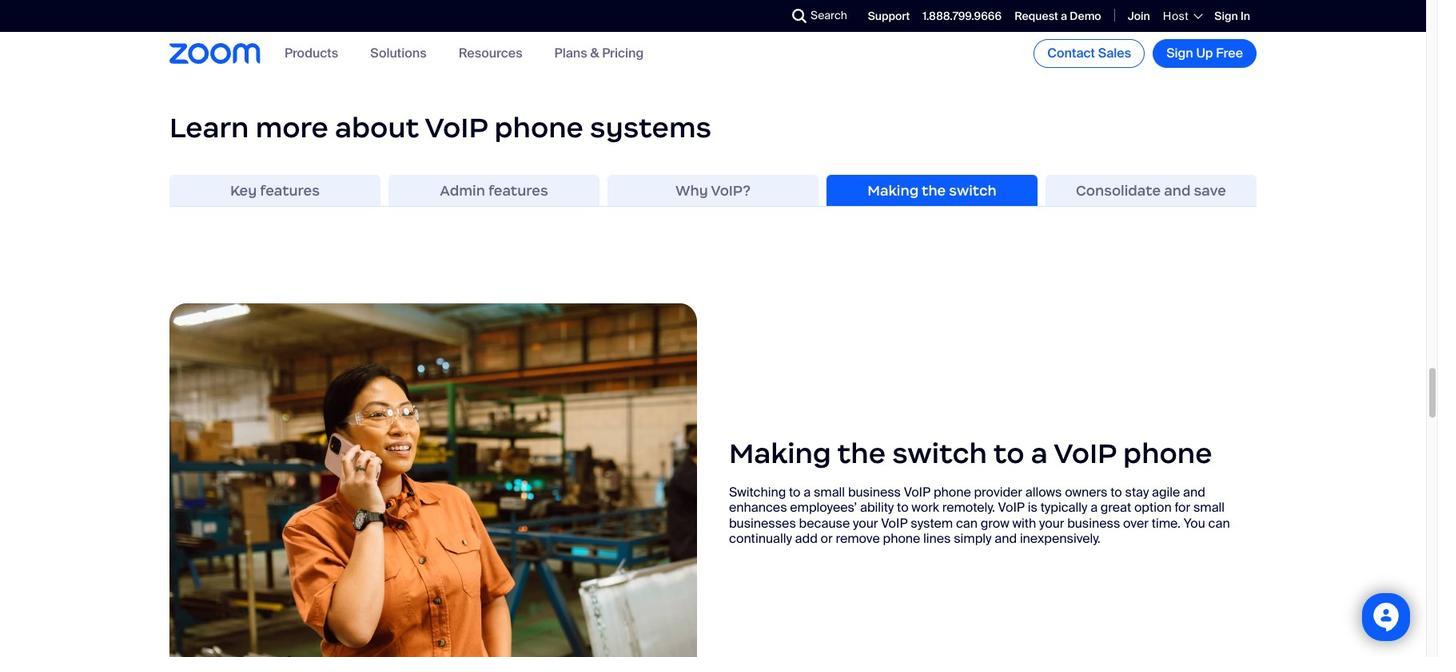 Task type: vqa. For each thing, say whether or not it's contained in the screenshot.
the bottommost the
yes



Task type: locate. For each thing, give the bounding box(es) containing it.
1 horizontal spatial business
[[1067, 516, 1120, 532]]

making the switch button
[[827, 175, 1038, 207]]

1 horizontal spatial making
[[868, 182, 919, 200]]

and right agile
[[1183, 485, 1205, 502]]

business up remove
[[848, 485, 901, 502]]

voip?
[[711, 182, 751, 200]]

making
[[868, 182, 919, 200], [729, 437, 831, 472]]

to up provider
[[993, 437, 1024, 472]]

2 vertical spatial and
[[995, 531, 1017, 548]]

0 horizontal spatial can
[[956, 516, 978, 532]]

2 features from the left
[[488, 182, 548, 200]]

making for making the switch to a voip phone
[[729, 437, 831, 472]]

business
[[848, 485, 901, 502], [1067, 516, 1120, 532]]

can left grow
[[956, 516, 978, 532]]

lines
[[923, 531, 951, 548]]

join link
[[1128, 9, 1150, 23]]

owners
[[1065, 485, 1107, 502]]

inexpensively.
[[1020, 531, 1101, 548]]

to left stay
[[1110, 485, 1122, 502]]

small up because
[[814, 485, 845, 502]]

1 horizontal spatial can
[[1208, 516, 1230, 532]]

0 vertical spatial the
[[922, 182, 946, 200]]

to
[[993, 437, 1024, 472], [789, 485, 801, 502], [1110, 485, 1122, 502], [897, 500, 909, 517]]

employees'
[[790, 500, 857, 517]]

0 horizontal spatial the
[[837, 437, 886, 472]]

None search field
[[734, 3, 796, 29]]

1 horizontal spatial sign
[[1214, 9, 1238, 23]]

with
[[1012, 516, 1036, 532]]

voip up system
[[904, 485, 931, 502]]

resources
[[459, 45, 522, 62]]

phone up admin features at the top left of page
[[494, 110, 583, 145]]

1 horizontal spatial features
[[488, 182, 548, 200]]

voip left is
[[998, 500, 1025, 517]]

allows
[[1025, 485, 1062, 502]]

over
[[1123, 516, 1149, 532]]

can
[[956, 516, 978, 532], [1208, 516, 1230, 532]]

support
[[868, 9, 910, 23]]

0 horizontal spatial making
[[729, 437, 831, 472]]

request
[[1014, 9, 1058, 23]]

a up allows
[[1031, 437, 1048, 472]]

or
[[821, 531, 833, 548]]

1 features from the left
[[260, 182, 320, 200]]

you
[[1184, 516, 1205, 532]]

switch inside button
[[949, 182, 997, 200]]

and right simply
[[995, 531, 1017, 548]]

why
[[675, 182, 708, 200]]

0 vertical spatial and
[[1164, 182, 1191, 200]]

0 horizontal spatial small
[[814, 485, 845, 502]]

demo
[[1070, 9, 1101, 23]]

the
[[922, 182, 946, 200], [837, 437, 886, 472]]

voip up admin
[[425, 110, 488, 145]]

1 vertical spatial switch
[[892, 437, 987, 472]]

features for key features
[[260, 182, 320, 200]]

small
[[814, 485, 845, 502], [1193, 500, 1225, 517]]

and
[[1164, 182, 1191, 200], [1183, 485, 1205, 502], [995, 531, 1017, 548]]

contact sales
[[1047, 45, 1131, 62]]

0 vertical spatial sign
[[1214, 9, 1238, 23]]

phone up agile
[[1123, 437, 1212, 472]]

sign
[[1214, 9, 1238, 23], [1166, 45, 1193, 62]]

for
[[1175, 500, 1190, 517]]

host
[[1163, 9, 1189, 23]]

0 horizontal spatial features
[[260, 182, 320, 200]]

a
[[1061, 9, 1067, 23], [1031, 437, 1048, 472], [804, 485, 811, 502], [1090, 500, 1098, 517]]

grow
[[981, 516, 1009, 532]]

features inside key features button
[[260, 182, 320, 200]]

your
[[853, 516, 878, 532], [1039, 516, 1064, 532]]

voip left work
[[881, 516, 908, 532]]

plans & pricing
[[554, 45, 644, 62]]

features right "key"
[[260, 182, 320, 200]]

provider
[[974, 485, 1022, 502]]

making the switch
[[868, 182, 997, 200]]

0 vertical spatial business
[[848, 485, 901, 502]]

learn more about voip phone systems
[[169, 110, 711, 145]]

1 horizontal spatial your
[[1039, 516, 1064, 532]]

0 horizontal spatial business
[[848, 485, 901, 502]]

contact
[[1047, 45, 1095, 62]]

free
[[1216, 45, 1243, 62]]

sign left in
[[1214, 9, 1238, 23]]

switch for making the switch
[[949, 182, 997, 200]]

features right admin
[[488, 182, 548, 200]]

0 horizontal spatial your
[[853, 516, 878, 532]]

sales
[[1098, 45, 1131, 62]]

your right because
[[853, 516, 878, 532]]

0 vertical spatial switch
[[949, 182, 997, 200]]

features
[[260, 182, 320, 200], [488, 182, 548, 200]]

consolidate
[[1076, 182, 1161, 200]]

phone
[[494, 110, 583, 145], [1123, 437, 1212, 472], [934, 485, 971, 502], [883, 531, 920, 548]]

solutions button
[[370, 45, 427, 62]]

1 your from the left
[[853, 516, 878, 532]]

and left save
[[1164, 182, 1191, 200]]

work
[[912, 500, 939, 517]]

1 horizontal spatial the
[[922, 182, 946, 200]]

a left great
[[1090, 500, 1098, 517]]

small right for
[[1193, 500, 1225, 517]]

voip up owners
[[1053, 437, 1117, 472]]

your right is
[[1039, 516, 1064, 532]]

1 vertical spatial the
[[837, 437, 886, 472]]

making for making the switch
[[868, 182, 919, 200]]

system
[[911, 516, 953, 532]]

great
[[1101, 500, 1131, 517]]

businesses
[[729, 516, 796, 532]]

features for admin features
[[488, 182, 548, 200]]

zoom logo image
[[169, 43, 261, 64]]

the inside button
[[922, 182, 946, 200]]

search
[[811, 8, 847, 22]]

voip
[[425, 110, 488, 145], [1053, 437, 1117, 472], [904, 485, 931, 502], [998, 500, 1025, 517], [881, 516, 908, 532]]

sign up free
[[1166, 45, 1243, 62]]

phone up system
[[934, 485, 971, 502]]

features inside admin features button
[[488, 182, 548, 200]]

save
[[1194, 182, 1226, 200]]

0 horizontal spatial sign
[[1166, 45, 1193, 62]]

can right you
[[1208, 516, 1230, 532]]

plans & pricing link
[[554, 45, 644, 62]]

&
[[590, 45, 599, 62]]

0 vertical spatial making
[[868, 182, 919, 200]]

sign left up at the top right of page
[[1166, 45, 1193, 62]]

1 vertical spatial making
[[729, 437, 831, 472]]

products
[[285, 45, 338, 62]]

1 vertical spatial sign
[[1166, 45, 1193, 62]]

products button
[[285, 45, 338, 62]]

remotely.
[[942, 500, 995, 517]]

up
[[1196, 45, 1213, 62]]

making inside making the switch button
[[868, 182, 919, 200]]

sign for sign in
[[1214, 9, 1238, 23]]

switch
[[949, 182, 997, 200], [892, 437, 987, 472]]

1 horizontal spatial small
[[1193, 500, 1225, 517]]

business down owners
[[1067, 516, 1120, 532]]

sign up free link
[[1153, 39, 1257, 68]]

option
[[1134, 500, 1172, 517]]



Task type: describe. For each thing, give the bounding box(es) containing it.
contact sales link
[[1034, 39, 1145, 68]]

1 can from the left
[[956, 516, 978, 532]]

search image
[[792, 9, 807, 23]]

switching to a small business voip phone provider allows owners to stay agile and enhances employees' ability to work remotely. voip is typically a great option for small businesses because your voip system can grow with your business over time. you can continually add or remove phone lines simply and inexpensively.
[[729, 485, 1230, 548]]

admin
[[440, 182, 485, 200]]

request a demo
[[1014, 9, 1101, 23]]

host button
[[1163, 9, 1202, 23]]

1 vertical spatial business
[[1067, 516, 1120, 532]]

consolidate and save
[[1076, 182, 1226, 200]]

1.888.799.9666 link
[[923, 9, 1002, 23]]

pricing
[[602, 45, 644, 62]]

systems
[[590, 110, 711, 145]]

tabs tab list
[[169, 175, 1257, 207]]

request a demo link
[[1014, 9, 1101, 23]]

because
[[799, 516, 850, 532]]

join
[[1128, 9, 1150, 23]]

switch for making the switch to a voip phone
[[892, 437, 987, 472]]

1 vertical spatial and
[[1183, 485, 1205, 502]]

key features button
[[169, 175, 380, 207]]

to left work
[[897, 500, 909, 517]]

more
[[256, 110, 328, 145]]

remove
[[836, 531, 880, 548]]

solutions
[[370, 45, 427, 62]]

search image
[[792, 9, 807, 23]]

enhances
[[729, 500, 787, 517]]

2 your from the left
[[1039, 516, 1064, 532]]

learn
[[169, 110, 249, 145]]

sign in link
[[1214, 9, 1250, 23]]

the for making the switch
[[922, 182, 946, 200]]

stay
[[1125, 485, 1149, 502]]

2 can from the left
[[1208, 516, 1230, 532]]

making the switch to a voip phone
[[729, 437, 1212, 472]]

sign in
[[1214, 9, 1250, 23]]

a left demo
[[1061, 9, 1067, 23]]

agile
[[1152, 485, 1180, 502]]

making the switch to a voip phone image
[[169, 303, 697, 658]]

the for making the switch to a voip phone
[[837, 437, 886, 472]]

why voip? button
[[608, 175, 819, 207]]

continually
[[729, 531, 792, 548]]

admin features button
[[388, 175, 600, 207]]

support link
[[868, 9, 910, 23]]

switching
[[729, 485, 786, 502]]

admin features
[[440, 182, 548, 200]]

plans
[[554, 45, 587, 62]]

time.
[[1152, 516, 1181, 532]]

in
[[1241, 9, 1250, 23]]

simply
[[954, 531, 992, 548]]

phone left lines
[[883, 531, 920, 548]]

key
[[230, 182, 257, 200]]

a up because
[[804, 485, 811, 502]]

and inside button
[[1164, 182, 1191, 200]]

resources button
[[459, 45, 522, 62]]

key features
[[230, 182, 320, 200]]

to right switching
[[789, 485, 801, 502]]

about
[[335, 110, 419, 145]]

consolidate and save button
[[1046, 175, 1257, 207]]

why voip?
[[675, 182, 751, 200]]

is
[[1028, 500, 1037, 517]]

ability
[[860, 500, 894, 517]]

1.888.799.9666
[[923, 9, 1002, 23]]

sign for sign up free
[[1166, 45, 1193, 62]]

add
[[795, 531, 818, 548]]

typically
[[1040, 500, 1087, 517]]



